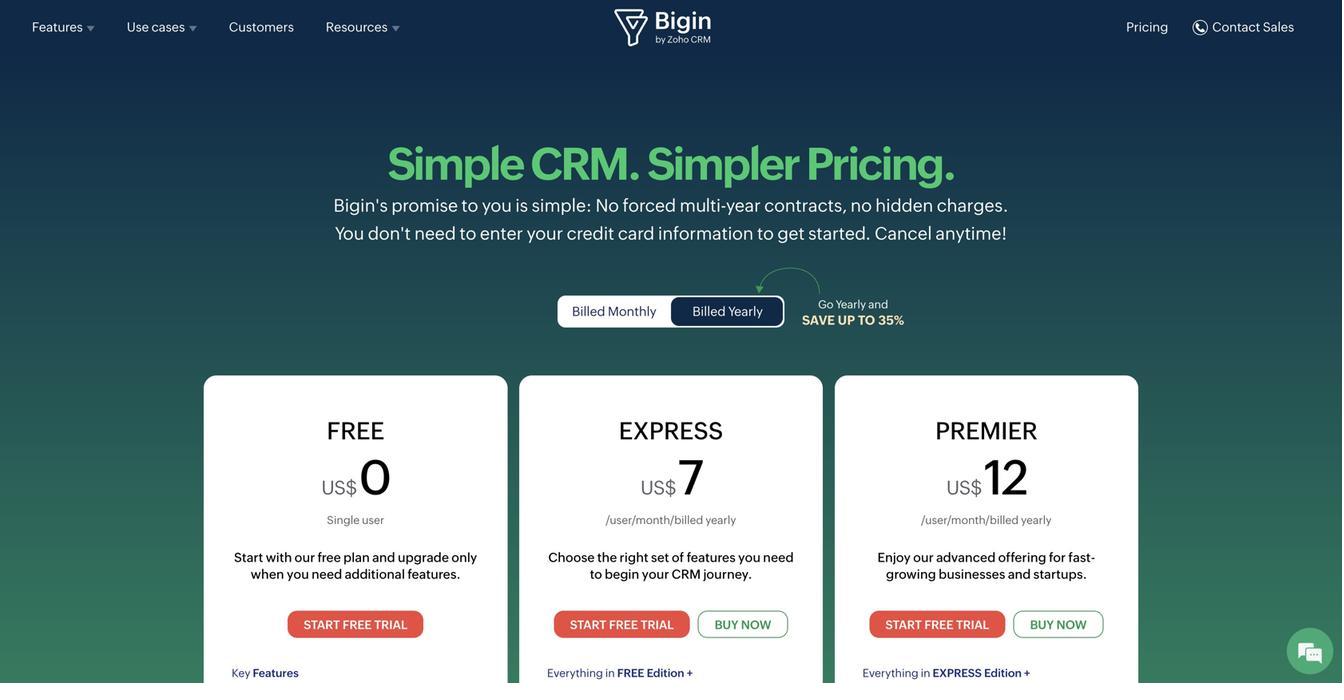Task type: vqa. For each thing, say whether or not it's contained in the screenshot.
second data from right
no



Task type: locate. For each thing, give the bounding box(es) containing it.
free down additional
[[343, 618, 372, 632]]

1 horizontal spatial yearly
[[836, 298, 866, 311]]

and
[[868, 298, 888, 311], [372, 550, 395, 565], [1008, 567, 1031, 582]]

and down offering
[[1008, 567, 1031, 582]]

2 now from the left
[[1057, 618, 1087, 632]]

online!
[[1175, 638, 1213, 650]]

only
[[452, 550, 477, 565]]

everything
[[547, 666, 603, 679], [863, 666, 919, 679]]

+
[[687, 666, 693, 679]]

enjoy
[[878, 550, 911, 565]]

trial for 7
[[641, 618, 674, 632]]

yearly inside go yearly and save up to 35%
[[836, 298, 866, 311]]

us$
[[321, 477, 357, 499], [641, 477, 676, 499], [946, 477, 982, 499]]

bigin's
[[334, 195, 388, 216]]

to left get
[[757, 223, 774, 244]]

buy down journey.
[[715, 618, 738, 632]]

0 horizontal spatial need
[[312, 567, 342, 582]]

1 horizontal spatial start
[[570, 618, 606, 632]]

start free trial link up everything in free edition +
[[554, 611, 690, 638]]

and up 35%
[[868, 298, 888, 311]]

2 our from the left
[[913, 550, 934, 565]]

our inside start with our free plan and upgrade only when you need additional features.
[[295, 550, 315, 565]]

1 vertical spatial features
[[253, 666, 299, 679]]

yearly
[[836, 298, 866, 311], [728, 304, 763, 319]]

1 horizontal spatial start free trial
[[570, 618, 674, 632]]

us$ inside us$ 12
[[946, 477, 982, 499]]

start free trial up everything in free edition +
[[570, 618, 674, 632]]

0 horizontal spatial /user/month/billed
[[606, 514, 703, 527]]

in
[[605, 666, 615, 679], [921, 666, 930, 679]]

2 vertical spatial and
[[1008, 567, 1031, 582]]

our inside the enjoy our advanced offering for fast- growing businesses and startups.
[[913, 550, 934, 565]]

1 horizontal spatial in
[[921, 666, 930, 679]]

1 our from the left
[[295, 550, 315, 565]]

single user
[[327, 514, 384, 527]]

1 horizontal spatial now
[[1057, 618, 1087, 632]]

2 horizontal spatial start free trial link
[[869, 611, 1005, 638]]

0 horizontal spatial yearly
[[706, 514, 736, 527]]

us$ left 12
[[946, 477, 982, 499]]

free
[[327, 417, 384, 445], [343, 618, 372, 632], [609, 618, 638, 632], [924, 618, 953, 632], [617, 666, 644, 679]]

trial down businesses
[[956, 618, 989, 632]]

yearly left "save"
[[728, 304, 763, 319]]

/user/month/billed yearly down us$ 12
[[921, 514, 1052, 527]]

buy now
[[715, 618, 771, 632], [1030, 618, 1087, 632]]

1 horizontal spatial /user/month/billed yearly
[[921, 514, 1052, 527]]

features
[[687, 550, 736, 565]]

2 everything from the left
[[863, 666, 919, 679]]

and up additional
[[372, 550, 395, 565]]

now down the startups.
[[1057, 618, 1087, 632]]

growing
[[886, 567, 936, 582]]

buy now link down journey.
[[698, 611, 788, 638]]

1 horizontal spatial buy now link
[[1013, 611, 1104, 638]]

use
[[127, 20, 149, 34]]

buy down the startups.
[[1030, 618, 1054, 632]]

1 horizontal spatial buy now
[[1030, 618, 1087, 632]]

buy now down the startups.
[[1030, 618, 1087, 632]]

is
[[515, 195, 528, 216]]

we're online! how may i help you today?
[[1143, 638, 1271, 665]]

start for 7
[[570, 618, 606, 632]]

2 horizontal spatial start free trial
[[885, 618, 989, 632]]

cancel
[[875, 223, 932, 244]]

1 horizontal spatial yearly
[[1021, 514, 1052, 527]]

0 horizontal spatial everything
[[547, 666, 603, 679]]

2 start free trial from the left
[[570, 618, 674, 632]]

to down the
[[590, 567, 602, 582]]

1 horizontal spatial /user/month/billed
[[921, 514, 1019, 527]]

2 us$ from the left
[[641, 477, 676, 499]]

2 horizontal spatial trial
[[956, 618, 989, 632]]

yearly up offering
[[1021, 514, 1052, 527]]

2 trial from the left
[[641, 618, 674, 632]]

buy for 12
[[1030, 618, 1054, 632]]

trial up edition
[[641, 618, 674, 632]]

1 buy now link from the left
[[698, 611, 788, 638]]

our up growing
[[913, 550, 934, 565]]

0 horizontal spatial yearly
[[728, 304, 763, 319]]

now down journey.
[[741, 618, 771, 632]]

0 horizontal spatial buy now
[[715, 618, 771, 632]]

1 vertical spatial and
[[372, 550, 395, 565]]

0 horizontal spatial buy
[[715, 618, 738, 632]]

0 horizontal spatial buy now link
[[698, 611, 788, 638]]

0 horizontal spatial billed
[[572, 304, 605, 319]]

0 horizontal spatial now
[[741, 618, 771, 632]]

may
[[1167, 653, 1188, 665]]

pricing.
[[806, 138, 955, 190]]

to inside go yearly and save up to 35%
[[858, 313, 875, 327]]

2 buy now link from the left
[[1013, 611, 1104, 638]]

startups.
[[1033, 567, 1087, 582]]

0 horizontal spatial /user/month/billed yearly
[[606, 514, 736, 527]]

need inside the choose the right set of features you need to begin your crm journey.
[[763, 550, 794, 565]]

buy now link
[[698, 611, 788, 638], [1013, 611, 1104, 638]]

0 horizontal spatial us$
[[321, 477, 357, 499]]

1 horizontal spatial and
[[868, 298, 888, 311]]

2 horizontal spatial need
[[763, 550, 794, 565]]

3 start from the left
[[885, 618, 922, 632]]

trial down additional
[[374, 618, 408, 632]]

yearly up features
[[706, 514, 736, 527]]

start down growing
[[885, 618, 922, 632]]

us$ up single
[[321, 477, 357, 499]]

0 vertical spatial and
[[868, 298, 888, 311]]

promise
[[391, 195, 458, 216]]

user
[[362, 514, 384, 527]]

buy now for 12
[[1030, 618, 1087, 632]]

0 horizontal spatial start free trial
[[304, 618, 408, 632]]

start free trial link down additional
[[288, 611, 424, 638]]

1 yearly from the left
[[706, 514, 736, 527]]

your down simple:
[[527, 223, 563, 244]]

0 horizontal spatial in
[[605, 666, 615, 679]]

need inside 'simple crm. simpler pricing. bigin's promise to you is simple: no forced multi-year contracts, no hidden charges. you don't need to enter your credit card information to get started. cancel anytime!'
[[414, 223, 456, 244]]

in left edition
[[605, 666, 615, 679]]

you
[[482, 195, 512, 216], [738, 550, 761, 565], [287, 567, 309, 582], [1218, 653, 1236, 665]]

billed left the monthly
[[572, 304, 605, 319]]

1 horizontal spatial features
[[253, 666, 299, 679]]

1 horizontal spatial billed
[[693, 304, 726, 319]]

billed yearly
[[693, 304, 763, 319]]

no
[[851, 195, 872, 216]]

need down free
[[312, 567, 342, 582]]

trial for 12
[[956, 618, 989, 632]]

start free trial up everything in express edition +
[[885, 618, 989, 632]]

get
[[778, 223, 805, 244]]

/user/month/billed
[[606, 514, 703, 527], [921, 514, 1019, 527]]

simpler
[[647, 138, 799, 190]]

save
[[802, 313, 835, 327]]

you inside start with our free plan and upgrade only when you need additional features.
[[287, 567, 309, 582]]

2 buy from the left
[[1030, 618, 1054, 632]]

features
[[32, 20, 83, 34], [253, 666, 299, 679]]

our left free
[[295, 550, 315, 565]]

1 horizontal spatial us$
[[641, 477, 676, 499]]

1 horizontal spatial start free trial link
[[554, 611, 690, 638]]

3 us$ from the left
[[946, 477, 982, 499]]

yearly for go
[[836, 298, 866, 311]]

begin
[[605, 567, 639, 582]]

and inside start with our free plan and upgrade only when you need additional features.
[[372, 550, 395, 565]]

1 buy now from the left
[[715, 618, 771, 632]]

yearly up up
[[836, 298, 866, 311]]

1 horizontal spatial trial
[[641, 618, 674, 632]]

you up journey.
[[738, 550, 761, 565]]

1 vertical spatial your
[[642, 567, 669, 582]]

express
[[933, 666, 982, 679]]

/user/month/billed yearly for 12
[[921, 514, 1052, 527]]

free
[[318, 550, 341, 565]]

2 start from the left
[[570, 618, 606, 632]]

0 horizontal spatial our
[[295, 550, 315, 565]]

3 start free trial from the left
[[885, 618, 989, 632]]

start free trial link for 0
[[288, 611, 424, 638]]

need right features
[[763, 550, 794, 565]]

1 in from the left
[[605, 666, 615, 679]]

us$ left 7
[[641, 477, 676, 499]]

free up everything in free edition +
[[609, 618, 638, 632]]

buy now link for 7
[[698, 611, 788, 638]]

start free trial down additional
[[304, 618, 408, 632]]

7
[[678, 450, 702, 505]]

start free trial link for 7
[[554, 611, 690, 638]]

free up everything in express edition +
[[924, 618, 953, 632]]

billed for billed monthly
[[572, 304, 605, 319]]

to right up
[[858, 313, 875, 327]]

1 horizontal spatial buy
[[1030, 618, 1054, 632]]

0 horizontal spatial start free trial link
[[288, 611, 424, 638]]

0 vertical spatial need
[[414, 223, 456, 244]]

start for 12
[[885, 618, 922, 632]]

/user/month/billed yearly up of at bottom
[[606, 514, 736, 527]]

start free trial link up everything in express edition +
[[869, 611, 1005, 638]]

start free trial link
[[288, 611, 424, 638], [554, 611, 690, 638], [869, 611, 1005, 638]]

/user/month/billed up advanced
[[921, 514, 1019, 527]]

card
[[618, 223, 655, 244]]

buy now link down the startups.
[[1013, 611, 1104, 638]]

buy now down journey.
[[715, 618, 771, 632]]

1 start free trial from the left
[[304, 618, 408, 632]]

1 start free trial link from the left
[[288, 611, 424, 638]]

start up everything in free edition +
[[570, 618, 606, 632]]

2 start free trial link from the left
[[554, 611, 690, 638]]

1 horizontal spatial your
[[642, 567, 669, 582]]

yearly
[[706, 514, 736, 527], [1021, 514, 1052, 527]]

yearly for 12
[[1021, 514, 1052, 527]]

in left express
[[921, 666, 930, 679]]

free up us$ 0
[[327, 417, 384, 445]]

us$ 0
[[321, 450, 390, 505]]

0 horizontal spatial start
[[304, 618, 340, 632]]

go yearly and save up to 35%
[[802, 298, 904, 327]]

/user/month/billed yearly for 7
[[606, 514, 736, 527]]

you left is
[[482, 195, 512, 216]]

us$ inside us$ 0
[[321, 477, 357, 499]]

1 us$ from the left
[[321, 477, 357, 499]]

0 horizontal spatial your
[[527, 223, 563, 244]]

0 vertical spatial features
[[32, 20, 83, 34]]

1 buy from the left
[[715, 618, 738, 632]]

billed
[[572, 304, 605, 319], [693, 304, 726, 319]]

2 horizontal spatial start
[[885, 618, 922, 632]]

2 horizontal spatial us$
[[946, 477, 982, 499]]

0 horizontal spatial and
[[372, 550, 395, 565]]

2 in from the left
[[921, 666, 930, 679]]

2 horizontal spatial and
[[1008, 567, 1031, 582]]

0 vertical spatial your
[[527, 223, 563, 244]]

1 horizontal spatial need
[[414, 223, 456, 244]]

2 /user/month/billed from the left
[[921, 514, 1019, 527]]

right
[[620, 550, 649, 565]]

billed right the monthly
[[693, 304, 726, 319]]

start down free
[[304, 618, 340, 632]]

2 yearly from the left
[[1021, 514, 1052, 527]]

0 horizontal spatial features
[[32, 20, 83, 34]]

1 everything from the left
[[547, 666, 603, 679]]

1 start from the left
[[304, 618, 340, 632]]

us$ for 0
[[321, 477, 357, 499]]

in for 12
[[921, 666, 930, 679]]

/user/month/billed yearly
[[606, 514, 736, 527], [921, 514, 1052, 527]]

simple:
[[532, 195, 592, 216]]

3 start free trial link from the left
[[869, 611, 1005, 638]]

2 buy now from the left
[[1030, 618, 1087, 632]]

information
[[658, 223, 754, 244]]

contact sales
[[1212, 19, 1294, 34]]

us$ inside us$ 7
[[641, 477, 676, 499]]

3 trial from the left
[[956, 618, 989, 632]]

1 now from the left
[[741, 618, 771, 632]]

2 /user/month/billed yearly from the left
[[921, 514, 1052, 527]]

our
[[295, 550, 315, 565], [913, 550, 934, 565]]

of
[[672, 550, 684, 565]]

you down with
[[287, 567, 309, 582]]

need down promise
[[414, 223, 456, 244]]

1 billed from the left
[[572, 304, 605, 319]]

1 horizontal spatial everything
[[863, 666, 919, 679]]

buy
[[715, 618, 738, 632], [1030, 618, 1054, 632]]

premier
[[935, 417, 1038, 445]]

1 /user/month/billed from the left
[[606, 514, 703, 527]]

trial for 0
[[374, 618, 408, 632]]

set
[[651, 550, 669, 565]]

/user/month/billed up set at the bottom left
[[606, 514, 703, 527]]

now
[[741, 618, 771, 632], [1057, 618, 1087, 632]]

1 /user/month/billed yearly from the left
[[606, 514, 736, 527]]

your down set at the bottom left
[[642, 567, 669, 582]]

1 horizontal spatial our
[[913, 550, 934, 565]]

1 trial from the left
[[374, 618, 408, 632]]

choose the right set of features you need to begin your crm journey.
[[548, 550, 794, 582]]

1 vertical spatial need
[[763, 550, 794, 565]]

0 horizontal spatial trial
[[374, 618, 408, 632]]

2 billed from the left
[[693, 304, 726, 319]]

2 vertical spatial need
[[312, 567, 342, 582]]

you right help
[[1218, 653, 1236, 665]]

trial
[[374, 618, 408, 632], [641, 618, 674, 632], [956, 618, 989, 632]]



Task type: describe. For each thing, give the bounding box(es) containing it.
buy now for 7
[[715, 618, 771, 632]]

start free trial link for 12
[[869, 611, 1005, 638]]

for
[[1049, 550, 1066, 565]]

you inside the choose the right set of features you need to begin your crm journey.
[[738, 550, 761, 565]]

and inside the enjoy our advanced offering for fast- growing businesses and startups.
[[1008, 567, 1031, 582]]

key features
[[232, 666, 299, 679]]

with
[[266, 550, 292, 565]]

journey.
[[703, 567, 752, 582]]

forced
[[623, 195, 676, 216]]

/user/month/billed for 12
[[921, 514, 1019, 527]]

to inside the choose the right set of features you need to begin your crm journey.
[[590, 567, 602, 582]]

up
[[838, 313, 855, 327]]

you inside 'simple crm. simpler pricing. bigin's promise to you is simple: no forced multi-year contracts, no hidden charges. you don't need to enter your credit card information to get started. cancel anytime!'
[[482, 195, 512, 216]]

anytime!
[[936, 223, 1007, 244]]

businesses
[[939, 567, 1005, 582]]

advanced
[[936, 550, 996, 565]]

us$ for 7
[[641, 477, 676, 499]]

start with our free plan and upgrade only when you need additional features.
[[234, 550, 477, 582]]

crm.
[[530, 138, 640, 190]]

start for 0
[[304, 618, 340, 632]]

35%
[[878, 313, 904, 327]]

the
[[597, 550, 617, 565]]

when
[[251, 567, 284, 582]]

enter
[[480, 223, 523, 244]]

your inside the choose the right set of features you need to begin your crm journey.
[[642, 567, 669, 582]]

billed for billed yearly
[[693, 304, 726, 319]]

your inside 'simple crm. simpler pricing. bigin's promise to you is simple: no forced multi-year contracts, no hidden charges. you don't need to enter your credit card information to get started. cancel anytime!'
[[527, 223, 563, 244]]

0
[[359, 450, 390, 505]]

you inside we're online! how may i help you today?
[[1218, 653, 1236, 665]]

credit
[[567, 223, 614, 244]]

free for 7
[[609, 618, 638, 632]]

monthly
[[608, 304, 657, 319]]

yearly for billed
[[728, 304, 763, 319]]

contracts,
[[764, 195, 847, 216]]

and inside go yearly and save up to 35%
[[868, 298, 888, 311]]

in for 7
[[605, 666, 615, 679]]

simple crm. simpler pricing. bigin's promise to you is simple: no forced multi-year contracts, no hidden charges. you don't need to enter your credit card information to get started. cancel anytime!
[[334, 138, 1009, 244]]

hidden
[[875, 195, 933, 216]]

start free trial for 12
[[885, 618, 989, 632]]

how
[[1143, 653, 1165, 665]]

don't
[[368, 223, 411, 244]]

us$ for 12
[[946, 477, 982, 499]]

buy for 7
[[715, 618, 738, 632]]

offering
[[998, 550, 1046, 565]]

use cases
[[127, 20, 185, 34]]

additional
[[345, 567, 405, 582]]

key
[[232, 666, 251, 679]]

crm
[[672, 567, 701, 582]]

resources
[[326, 20, 388, 34]]

start free trial for 7
[[570, 618, 674, 632]]

single
[[327, 514, 360, 527]]

to down 'simple'
[[461, 195, 478, 216]]

to left enter
[[460, 223, 476, 244]]

yearly for 7
[[706, 514, 736, 527]]

i
[[1190, 653, 1193, 665]]

sales
[[1263, 19, 1294, 34]]

help
[[1195, 653, 1216, 665]]

no
[[596, 195, 619, 216]]

go
[[818, 298, 833, 311]]

need inside start with our free plan and upgrade only when you need additional features.
[[312, 567, 342, 582]]

free left edition
[[617, 666, 644, 679]]

contact
[[1212, 19, 1260, 34]]

everything for 12
[[863, 666, 919, 679]]

start free trial for 0
[[304, 618, 408, 632]]

us$ 12
[[946, 450, 1027, 505]]

upgrade
[[398, 550, 449, 565]]

free for 0
[[343, 618, 372, 632]]

edition
[[647, 666, 684, 679]]

buy now link for 12
[[1013, 611, 1104, 638]]

customers
[[229, 20, 294, 34]]

cases
[[151, 20, 185, 34]]

us$ 7
[[641, 450, 702, 505]]

now for 7
[[741, 618, 771, 632]]

you
[[335, 223, 364, 244]]

express
[[619, 417, 723, 445]]

year
[[726, 195, 761, 216]]

we're
[[1143, 638, 1173, 650]]

everything in express edition +
[[863, 666, 1030, 679]]

12
[[984, 450, 1027, 505]]

choose
[[548, 550, 595, 565]]

pricing link
[[1126, 18, 1168, 37]]

customers link
[[229, 6, 294, 49]]

/user/month/billed for 7
[[606, 514, 703, 527]]

edition +
[[984, 666, 1030, 679]]

everything for 7
[[547, 666, 603, 679]]

simple
[[387, 138, 523, 190]]

everything in free edition +
[[547, 666, 693, 679]]

today?
[[1238, 653, 1271, 665]]

free for 12
[[924, 618, 953, 632]]

features.
[[408, 567, 461, 582]]

started.
[[808, 223, 871, 244]]

enjoy our advanced offering for fast- growing businesses and startups.
[[878, 550, 1095, 582]]

plan
[[343, 550, 370, 565]]

contact sales link
[[1192, 19, 1294, 35]]

pricing
[[1126, 20, 1168, 34]]

start
[[234, 550, 263, 565]]

fast-
[[1068, 550, 1095, 565]]

now for 12
[[1057, 618, 1087, 632]]

billed monthly
[[572, 304, 657, 319]]

charges.
[[937, 195, 1009, 216]]

multi-
[[680, 195, 726, 216]]



